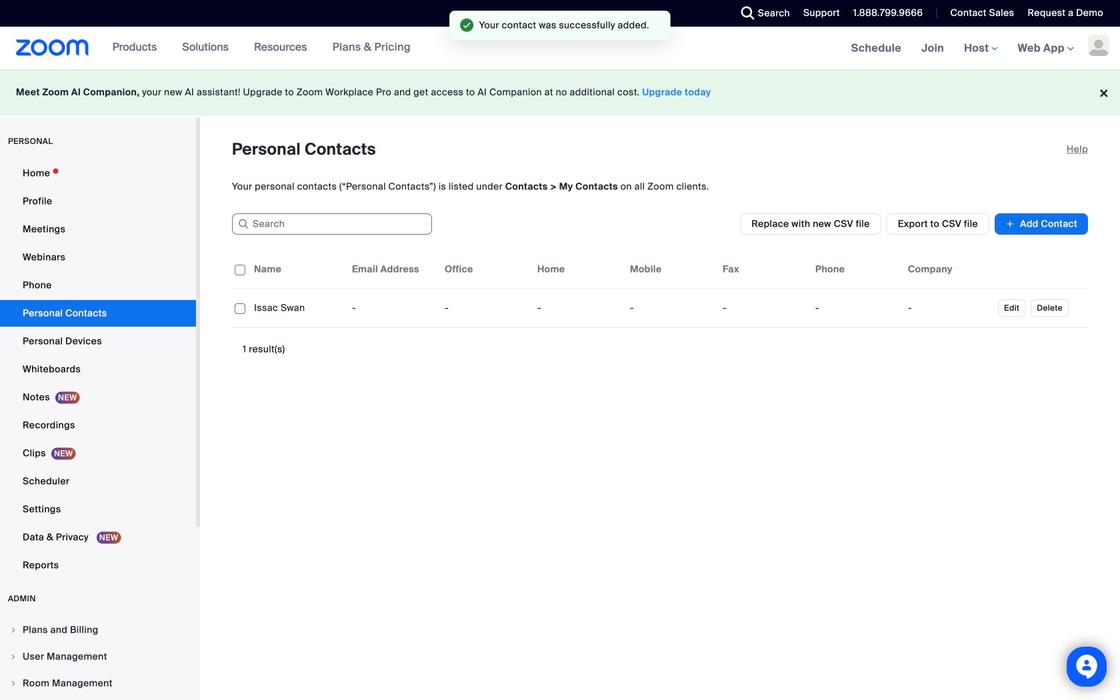 Task type: locate. For each thing, give the bounding box(es) containing it.
right image down right image on the left bottom
[[9, 680, 17, 688]]

cell
[[810, 295, 903, 321], [903, 295, 996, 321]]

0 vertical spatial right image
[[9, 626, 17, 634]]

2 right image from the top
[[9, 680, 17, 688]]

1 vertical spatial menu item
[[0, 644, 196, 670]]

Search Contacts Input text field
[[232, 213, 432, 235]]

banner
[[0, 27, 1120, 70]]

success image
[[460, 19, 474, 32]]

zoom logo image
[[16, 39, 89, 56]]

2 vertical spatial menu item
[[0, 671, 196, 696]]

admin menu menu
[[0, 618, 196, 700]]

right image up right image on the left bottom
[[9, 626, 17, 634]]

application
[[232, 251, 1088, 328]]

add image
[[1006, 217, 1015, 231]]

1 vertical spatial right image
[[9, 680, 17, 688]]

2 menu item from the top
[[0, 644, 196, 670]]

footer
[[0, 69, 1120, 115]]

right image
[[9, 626, 17, 634], [9, 680, 17, 688]]

0 vertical spatial menu item
[[0, 618, 196, 643]]

1 cell from the left
[[810, 295, 903, 321]]

menu item
[[0, 618, 196, 643], [0, 644, 196, 670], [0, 671, 196, 696]]

2 cell from the left
[[903, 295, 996, 321]]

right image
[[9, 653, 17, 661]]



Task type: vqa. For each thing, say whether or not it's contained in the screenshot.
Share
no



Task type: describe. For each thing, give the bounding box(es) containing it.
meetings navigation
[[841, 27, 1120, 70]]

profile picture image
[[1088, 35, 1110, 56]]

3 menu item from the top
[[0, 671, 196, 696]]

1 right image from the top
[[9, 626, 17, 634]]

product information navigation
[[102, 27, 421, 69]]

1 menu item from the top
[[0, 618, 196, 643]]

personal menu menu
[[0, 160, 196, 580]]



